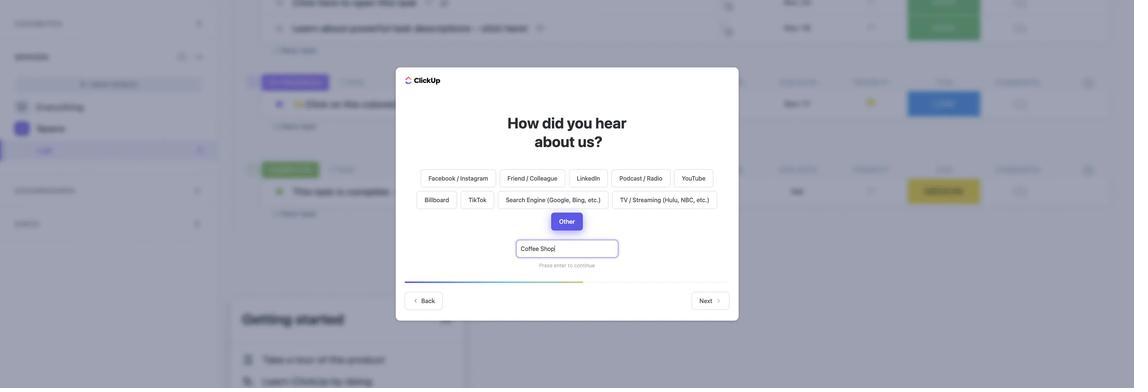 Task type: describe. For each thing, give the bounding box(es) containing it.
2 etc.) from the left
[[697, 197, 710, 204]]

did
[[542, 114, 564, 132]]

billboard
[[425, 197, 449, 204]]

linkedin
[[577, 175, 600, 182]]

youtube button
[[674, 170, 713, 187]]

Please specify... field
[[516, 240, 618, 258]]

bing,
[[572, 197, 587, 204]]

radio
[[647, 175, 663, 182]]

search engine (google, bing, etc.)
[[506, 197, 601, 204]]

other button
[[551, 213, 583, 231]]

tv
[[620, 197, 628, 204]]

/ for friend
[[527, 175, 528, 182]]

us?
[[578, 133, 603, 150]]

about
[[535, 133, 575, 150]]

other
[[559, 218, 575, 225]]

press
[[539, 262, 553, 269]]

colleague
[[530, 175, 557, 182]]

/ for facebook
[[457, 175, 459, 182]]

podcast / radio
[[620, 175, 663, 182]]

/ for tv
[[629, 197, 631, 204]]

podcast / radio button
[[612, 170, 670, 187]]

(hulu,
[[663, 197, 679, 204]]

facebook / instagram
[[429, 175, 488, 182]]

clickup logo image
[[405, 76, 440, 85]]

continue
[[574, 262, 595, 269]]

facebook
[[429, 175, 455, 182]]

streaming
[[633, 197, 661, 204]]



Task type: vqa. For each thing, say whether or not it's contained in the screenshot.
middle Email
no



Task type: locate. For each thing, give the bounding box(es) containing it.
friend / colleague
[[507, 175, 557, 182]]

instagram
[[460, 175, 488, 182]]

you
[[567, 114, 592, 132]]

nbc,
[[681, 197, 695, 204]]

/ right facebook
[[457, 175, 459, 182]]

1 horizontal spatial etc.)
[[697, 197, 710, 204]]

/ for podcast
[[644, 175, 645, 182]]

/ inside friend / colleague button
[[527, 175, 528, 182]]

tv / streaming (hulu, nbc, etc.) button
[[612, 191, 717, 209]]

tiktok button
[[461, 191, 494, 209]]

/
[[457, 175, 459, 182], [527, 175, 528, 182], [644, 175, 645, 182], [629, 197, 631, 204]]

how did you hear about us?
[[508, 114, 627, 150]]

back
[[421, 298, 435, 305]]

enter
[[554, 262, 567, 269]]

friend
[[507, 175, 525, 182]]

how
[[508, 114, 539, 132]]

tv / streaming (hulu, nbc, etc.)
[[620, 197, 710, 204]]

/ inside podcast / radio button
[[644, 175, 645, 182]]

facebook / instagram button
[[421, 170, 496, 187]]

/ right tv
[[629, 197, 631, 204]]

engine
[[527, 197, 546, 204]]

1 etc.) from the left
[[588, 197, 601, 204]]

next
[[700, 298, 712, 305]]

(google,
[[547, 197, 571, 204]]

billboard button
[[417, 191, 457, 209]]

etc.)
[[588, 197, 601, 204], [697, 197, 710, 204]]

etc.) right nbc, on the right bottom of the page
[[697, 197, 710, 204]]

0 horizontal spatial etc.)
[[588, 197, 601, 204]]

/ inside the tv / streaming (hulu, nbc, etc.) button
[[629, 197, 631, 204]]

tiktok
[[469, 197, 487, 204]]

/ left 'radio'
[[644, 175, 645, 182]]

linkedin button
[[569, 170, 608, 187]]

/ right friend
[[527, 175, 528, 182]]

back button
[[405, 292, 443, 310]]

youtube
[[682, 175, 706, 182]]

podcast
[[620, 175, 642, 182]]

etc.) right bing,
[[588, 197, 601, 204]]

friend / colleague button
[[500, 170, 565, 187]]

hear
[[595, 114, 627, 132]]

next button
[[692, 292, 729, 310]]

to
[[568, 262, 573, 269]]

search engine (google, bing, etc.) button
[[498, 191, 609, 209]]

/ inside 'facebook / instagram' button
[[457, 175, 459, 182]]

search
[[506, 197, 525, 204]]

press enter to continue
[[539, 262, 595, 269]]



